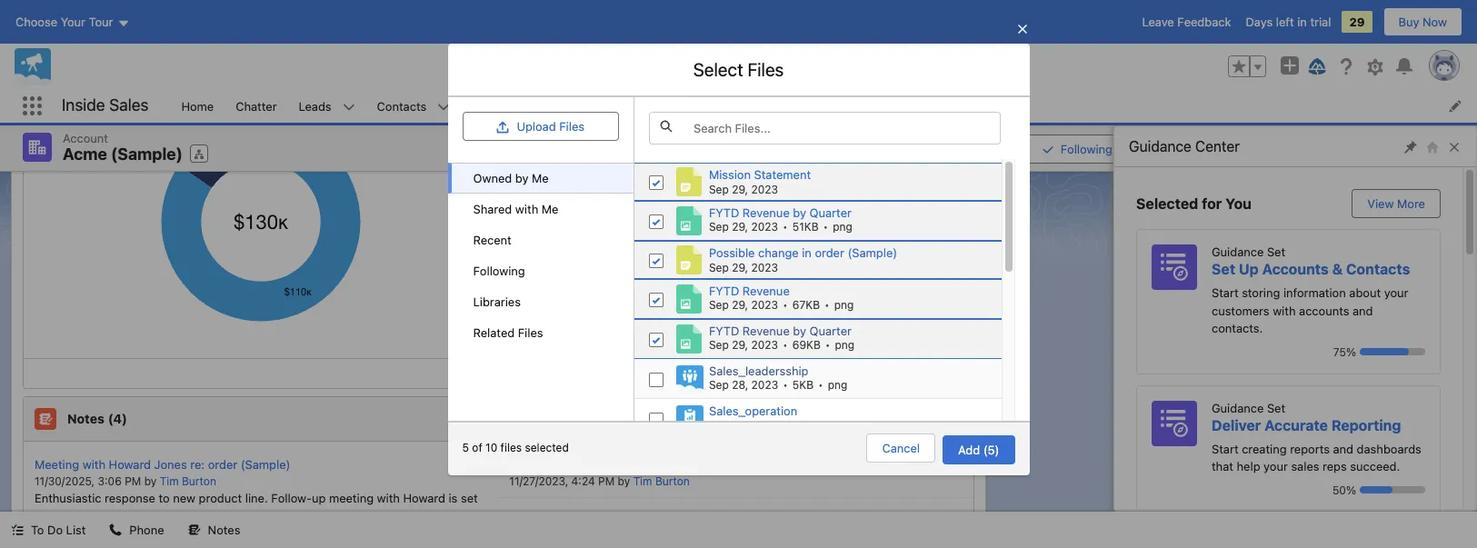 Task type: describe. For each thing, give the bounding box(es) containing it.
days left in trial
[[1246, 15, 1332, 29]]

burton inside meeting with howard jones re: order (sample) 11/30/2025, 3:06 pm by tim burton enthusiastic response to new product line. follow-up meeting with howard is set for next month. prior to next meeting, need to: send proposal to howard's team make adjustments to demo do run through with anne and jason
[[182, 475, 216, 488]]

text default image for notes
[[188, 524, 201, 537]]

5 of 10 files selected
[[462, 441, 569, 455]]

deliver accurate reporting button
[[1212, 417, 1402, 433]]

revenue for 67
[[743, 284, 790, 298]]

(sample) inside list item
[[936, 99, 985, 113]]

influence for influence by campaign type
[[510, 26, 560, 40]]

sales_operation
[[709, 404, 798, 418]]

burton inside untitled note 11/27/2023, 4:24 pm by tim burton
[[656, 475, 690, 488]]

to down prior
[[138, 527, 149, 541]]

29, for 69
[[732, 338, 749, 352]]

* send letter
[[676, 99, 749, 113]]

png image for sales_leadersship
[[677, 366, 704, 393]]

following inside button
[[1061, 142, 1113, 156]]

kb for 51 kb
[[805, 220, 819, 234]]

start inside guidance set deliver accurate reporting start creating reports and dashboards that help your sales reps succeed.
[[1212, 442, 1239, 456]]

home link
[[170, 89, 225, 123]]

meeting
[[329, 491, 374, 506]]

feedback
[[1178, 15, 1232, 29]]

me for owned by me
[[532, 171, 549, 186]]

accounts link
[[461, 89, 535, 123]]

information
[[1284, 286, 1347, 300]]

29, inside 'possible change in order (sample) sep 29, 2023'
[[732, 261, 749, 275]]

accounts inside guidance set set up accounts & contacts start storing information about your customers with accounts and contacts.
[[1263, 261, 1329, 277]]

follow-
[[271, 491, 312, 506]]

* for * send letter
[[676, 99, 682, 113]]

67
[[793, 298, 806, 312]]

* call maria tomorrow (sample)
[[813, 99, 985, 113]]

leave feedback link
[[1143, 15, 1232, 29]]

shared
[[473, 202, 512, 216]]

to up demo
[[151, 509, 162, 523]]

me for shared with me
[[542, 202, 559, 216]]

png for 67 kb
[[835, 298, 854, 312]]

notes button
[[177, 512, 251, 548]]

sep 28, 2023 for sales_operation
[[709, 418, 779, 432]]

response
[[105, 491, 155, 506]]

letter
[[717, 99, 749, 113]]

to do list
[[31, 523, 86, 537]]

new
[[173, 491, 196, 506]]

text default image inside list item
[[781, 100, 794, 113]]

2023 for 51
[[752, 220, 779, 234]]

selected
[[1137, 196, 1199, 212]]

set
[[461, 491, 478, 506]]

notes for notes (4)
[[67, 411, 104, 426]]

make
[[35, 527, 64, 541]]

meeting,
[[192, 509, 240, 523]]

quarter for 69 kb
[[810, 324, 852, 338]]

text default image inside 'phone' "button"
[[109, 524, 122, 537]]

re:
[[190, 457, 205, 472]]

opportunities for influence by campaign
[[65, 55, 141, 70]]

with up 3:06
[[82, 457, 106, 472]]

left
[[1277, 15, 1295, 29]]

team
[[444, 509, 471, 523]]

png for 5 kb
[[828, 378, 848, 392]]

chatter
[[236, 99, 277, 113]]

accurate
[[1265, 417, 1329, 433]]

campaign for influence by campaign
[[106, 26, 161, 40]]

2 list item from the left
[[802, 89, 1020, 123]]

send inside list item
[[685, 99, 713, 113]]

by down statement
[[793, 206, 807, 220]]

enthusiastic
[[35, 491, 101, 506]]

progress bar image
[[1360, 348, 1410, 356]]

tomorrow
[[879, 99, 932, 113]]

related
[[473, 326, 515, 340]]

search...
[[564, 59, 613, 74]]

notes for notes
[[208, 523, 240, 537]]

51 kb
[[793, 220, 819, 234]]

tim inside untitled note 11/27/2023, 4:24 pm by tim burton
[[634, 475, 653, 488]]

select files
[[694, 59, 784, 80]]

sep for 67
[[709, 298, 729, 312]]

progress bar progress bar for set up accounts & contacts
[[1360, 348, 1426, 356]]

add (5)
[[959, 443, 1000, 457]]

following link
[[448, 256, 634, 286]]

and inside meeting with howard jones re: order (sample) 11/30/2025, 3:06 pm by tim burton enthusiastic response to new product line. follow-up meeting with howard is set for next month. prior to next meeting, need to: send proposal to howard's team make adjustments to demo do run through with anne and jason
[[331, 527, 351, 541]]

guidance set deliver accurate reporting start creating reports and dashboards that help your sales reps succeed.
[[1212, 401, 1422, 474]]

libraries
[[473, 295, 521, 309]]

up
[[312, 491, 326, 506]]

set for deliver
[[1268, 401, 1286, 415]]

1 next from the left
[[53, 509, 77, 523]]

1 vertical spatial following
[[473, 264, 525, 278]]

meeting
[[35, 457, 79, 472]]

opportunities for influence by campaign type
[[540, 55, 616, 70]]

delete
[[1375, 142, 1410, 156]]

select
[[694, 59, 744, 80]]

influence for influence by campaign
[[35, 26, 85, 40]]

2023 inside "mission statement sep 29, 2023"
[[752, 183, 779, 196]]

campaigns
[[569, 99, 631, 113]]

howard's
[[389, 509, 441, 523]]

with inside guidance set set up accounts & contacts start storing information about your customers with accounts and contacts.
[[1273, 303, 1296, 318]]

campaign for influence by campaign type
[[581, 26, 636, 40]]

your inside guidance set deliver accurate reporting start creating reports and dashboards that help your sales reps succeed.
[[1264, 459, 1288, 474]]

view more
[[1368, 196, 1426, 211]]

reps
[[1323, 459, 1348, 474]]

4:24
[[572, 475, 595, 488]]

prior
[[122, 509, 148, 523]]

sep for 69
[[709, 338, 729, 352]]

view for view more
[[1368, 196, 1395, 211]]

of
[[472, 441, 483, 455]]

influence by campaign
[[35, 26, 161, 40]]

about
[[1350, 286, 1382, 300]]

delete button
[[1359, 134, 1426, 163]]

to
[[31, 523, 44, 537]]

possible change in order (sample) sep 29, 2023
[[709, 246, 898, 275]]

customers
[[1212, 303, 1270, 318]]

now
[[1423, 15, 1448, 29]]

send inside meeting with howard jones re: order (sample) 11/30/2025, 3:06 pm by tim burton enthusiastic response to new product line. follow-up meeting with howard is set for next month. prior to next meeting, need to: send proposal to howard's team make adjustments to demo do run through with anne and jason
[[292, 509, 320, 523]]

set up accounts & contacts button
[[1212, 261, 1411, 277]]

png for 51 kb
[[833, 220, 853, 234]]

0 vertical spatial text default image
[[999, 100, 1012, 113]]

sales_leadersship
[[709, 364, 809, 378]]

center
[[1196, 138, 1240, 155]]

phone
[[129, 523, 164, 537]]

75%
[[1334, 345, 1357, 359]]

guidance for guidance set deliver accurate reporting start creating reports and dashboards that help your sales reps succeed.
[[1212, 401, 1264, 415]]

0 horizontal spatial account
[[63, 131, 108, 146]]

in for change
[[802, 246, 812, 260]]

proposal
[[323, 509, 371, 523]]

acme
[[63, 145, 107, 164]]

campaigns list item
[[558, 89, 665, 123]]

set for set
[[1268, 245, 1286, 259]]

by for influence by campaign
[[88, 26, 102, 40]]

upload files button
[[462, 112, 619, 141]]

list containing home
[[170, 89, 1478, 123]]

pm inside meeting with howard jones re: order (sample) 11/30/2025, 3:06 pm by tim burton enthusiastic response to new product line. follow-up meeting with howard is set for next month. prior to next meeting, need to: send proposal to howard's team make adjustments to demo do run through with anne and jason
[[125, 475, 141, 488]]

kb for 5 kb
[[800, 378, 814, 392]]

to up jason
[[375, 509, 386, 523]]

deliver
[[1212, 417, 1262, 433]]

sep for 4
[[709, 418, 729, 432]]

buy now button
[[1384, 7, 1463, 36]]

to left new
[[159, 491, 170, 506]]

jones
[[154, 457, 187, 472]]

29, for 51
[[732, 220, 749, 234]]

sales
[[109, 96, 149, 115]]

anne
[[299, 527, 328, 541]]

order inside meeting with howard jones re: order (sample) 11/30/2025, 3:06 pm by tim burton enthusiastic response to new product line. follow-up meeting with howard is set for next month. prior to next meeting, need to: send proposal to howard's team make adjustments to demo do run through with anne and jason
[[208, 457, 237, 472]]

5 for 5 of 10 files selected
[[462, 441, 469, 455]]

files for select files
[[748, 59, 784, 80]]

4 kb
[[793, 418, 814, 432]]

recent link
[[448, 225, 634, 256]]

(5)
[[984, 443, 1000, 457]]

sep 29, 2023 for 67 kb
[[709, 298, 779, 312]]

quarter for 51 kb
[[810, 206, 852, 220]]

11/30/2025,
[[35, 475, 95, 488]]

&
[[1333, 261, 1343, 277]]

fytd revenue by quarter for 51 kb
[[709, 206, 852, 220]]

you
[[1226, 196, 1252, 212]]

statement
[[754, 167, 811, 182]]

by for influence by campaign type
[[563, 26, 578, 40]]

upload files
[[517, 119, 585, 134]]

leave
[[1143, 15, 1175, 29]]

kb for 69 kb
[[807, 338, 821, 352]]



Task type: vqa. For each thing, say whether or not it's contained in the screenshot.
files
yes



Task type: locate. For each thing, give the bounding box(es) containing it.
2023 for 67
[[752, 298, 779, 312]]

to do list button
[[0, 512, 97, 548]]

start inside guidance set set up accounts & contacts start storing information about your customers with accounts and contacts.
[[1212, 286, 1239, 300]]

0 vertical spatial sep 28, 2023
[[709, 378, 779, 392]]

28, for sales_operation
[[732, 418, 749, 432]]

* down search... button
[[676, 99, 682, 113]]

0 vertical spatial in
[[1298, 15, 1308, 29]]

burton down 're:'
[[182, 475, 216, 488]]

1 vertical spatial send
[[292, 509, 320, 523]]

quarter right 69
[[810, 324, 852, 338]]

notes left the (4)
[[67, 411, 104, 426]]

text default image inside notes button
[[188, 524, 201, 537]]

tim down jones
[[160, 475, 179, 488]]

2 all from the left
[[523, 55, 537, 70]]

1 campaign from the left
[[106, 26, 161, 40]]

1 pm from the left
[[125, 475, 141, 488]]

2 all opportunities from the left
[[523, 55, 616, 70]]

revenue
[[743, 206, 790, 220], [743, 284, 790, 298], [743, 324, 790, 338]]

png
[[833, 220, 853, 234], [835, 298, 854, 312], [835, 338, 855, 352], [828, 378, 848, 392], [829, 418, 848, 432]]

2 sep 28, 2023 from the top
[[709, 418, 779, 432]]

line.
[[245, 491, 268, 506]]

progress bar progress bar for deliver accurate reporting
[[1360, 487, 1426, 494]]

in for left
[[1298, 15, 1308, 29]]

by inside untitled note 11/27/2023, 4:24 pm by tim burton
[[618, 475, 630, 488]]

buy now
[[1399, 15, 1448, 29]]

1 revenue from the top
[[743, 206, 790, 220]]

3 29, from the top
[[732, 261, 749, 275]]

0 vertical spatial following
[[1061, 142, 1113, 156]]

0 horizontal spatial files
[[518, 326, 543, 340]]

1 vertical spatial view
[[1368, 196, 1395, 211]]

next down new
[[165, 509, 189, 523]]

in down 51 kb
[[802, 246, 812, 260]]

2023 for 4
[[752, 418, 779, 432]]

1 horizontal spatial following
[[1061, 142, 1113, 156]]

files for related files
[[518, 326, 543, 340]]

1 quarter from the top
[[810, 206, 852, 220]]

2023 for 69
[[752, 338, 779, 352]]

pm
[[125, 475, 141, 488], [598, 475, 615, 488]]

1 horizontal spatial pm
[[598, 475, 615, 488]]

0 vertical spatial and
[[1353, 303, 1374, 318]]

2 2023 from the top
[[752, 220, 779, 234]]

2 sep 29, 2023 from the top
[[709, 298, 779, 312]]

sep 29, 2023 up 'sales_leadersship'
[[709, 338, 779, 352]]

for left you
[[1202, 196, 1223, 212]]

guidance up deliver
[[1212, 401, 1264, 415]]

opportunities down influence by campaign
[[65, 55, 141, 70]]

order inside 'possible change in order (sample) sep 29, 2023'
[[815, 246, 845, 260]]

2 * from the left
[[813, 99, 818, 113]]

5 of 10 files selected status
[[462, 434, 569, 455]]

2023 up change on the right of the page
[[752, 220, 779, 234]]

buy
[[1399, 15, 1420, 29]]

text default image for to do list
[[11, 524, 24, 537]]

kb down 67 kb
[[807, 338, 821, 352]]

sep inside "mission statement sep 29, 2023"
[[709, 183, 729, 196]]

0 horizontal spatial do
[[47, 523, 63, 537]]

by up inside sales
[[88, 26, 102, 40]]

view left the center
[[1162, 142, 1189, 156]]

2 28, from the top
[[732, 418, 749, 432]]

1 sep from the top
[[709, 183, 729, 196]]

28, for sales_leadersship
[[732, 378, 749, 392]]

leads list item
[[288, 89, 366, 123]]

0 vertical spatial howard
[[109, 457, 151, 472]]

all opportunities button up sales
[[35, 48, 284, 75]]

51
[[793, 220, 805, 234]]

start up that
[[1212, 442, 1239, 456]]

accounts up 'upload'
[[472, 99, 524, 113]]

change
[[759, 246, 799, 260]]

influence up accounts list item
[[510, 26, 560, 40]]

list
[[170, 89, 1478, 123]]

view account hierarchy
[[1162, 142, 1294, 156]]

0 horizontal spatial text default image
[[109, 524, 122, 537]]

0 vertical spatial files
[[748, 59, 784, 80]]

contacts inside guidance set set up accounts & contacts start storing information about your customers with accounts and contacts.
[[1347, 261, 1411, 277]]

guidance for guidance center
[[1129, 138, 1192, 155]]

1 vertical spatial and
[[1334, 442, 1354, 456]]

text default image inside to do list button
[[11, 524, 24, 537]]

by inside the owned by me link
[[515, 171, 529, 186]]

with up howard's
[[377, 491, 400, 506]]

product
[[199, 491, 242, 506]]

sep 28, 2023 for sales_leadersship
[[709, 378, 779, 392]]

0 horizontal spatial your
[[1264, 459, 1288, 474]]

1 horizontal spatial account
[[1192, 142, 1237, 156]]

1 horizontal spatial files
[[559, 119, 585, 134]]

kb down '5 kb'
[[800, 418, 814, 432]]

1 vertical spatial quarter
[[810, 324, 852, 338]]

all opportunities button for influence by campaign
[[35, 48, 284, 75]]

search... button
[[529, 52, 893, 81]]

1 vertical spatial revenue
[[743, 284, 790, 298]]

fytd revenue by quarter down 67
[[709, 324, 852, 338]]

11/27/2023,
[[510, 475, 569, 488]]

1 sep 29, 2023 from the top
[[709, 220, 779, 234]]

call
[[822, 99, 842, 113]]

mission statement sep 29, 2023
[[709, 167, 811, 196]]

your right about
[[1385, 286, 1409, 300]]

0 vertical spatial view
[[1162, 142, 1189, 156]]

0 vertical spatial 5
[[793, 378, 800, 392]]

sep 29, 2023
[[709, 220, 779, 234], [709, 298, 779, 312], [709, 338, 779, 352]]

fytd revenue by quarter
[[709, 206, 852, 220], [709, 324, 852, 338]]

2 opportunities from the left
[[540, 55, 616, 70]]

set
[[1268, 245, 1286, 259], [1212, 261, 1236, 277], [1268, 401, 1286, 415]]

contacts list item
[[366, 89, 461, 123]]

is
[[449, 491, 458, 506]]

1 vertical spatial contacts
[[1347, 261, 1411, 277]]

3 sep 29, 2023 from the top
[[709, 338, 779, 352]]

do inside button
[[47, 523, 63, 537]]

contacts inside list item
[[377, 99, 427, 113]]

opportunities down influence by campaign type
[[540, 55, 616, 70]]

1 tim from the left
[[160, 475, 179, 488]]

1 horizontal spatial influence
[[510, 26, 560, 40]]

progress bar progress bar
[[1360, 348, 1426, 356], [1360, 487, 1426, 494]]

0 horizontal spatial contacts
[[377, 99, 427, 113]]

and down about
[[1353, 303, 1374, 318]]

28, left 4
[[732, 418, 749, 432]]

text default image
[[781, 100, 794, 113], [11, 524, 24, 537], [188, 524, 201, 537]]

sep 29, 2023 down possible at top
[[709, 298, 779, 312]]

maria
[[846, 99, 876, 113]]

all opportunities for influence by campaign
[[48, 55, 141, 70]]

text default image left to
[[11, 524, 24, 537]]

4 2023 from the top
[[752, 298, 779, 312]]

files down campaigns
[[559, 119, 585, 134]]

1 by from the left
[[88, 26, 102, 40]]

your inside guidance set set up accounts & contacts start storing information about your customers with accounts and contacts.
[[1385, 286, 1409, 300]]

home
[[181, 99, 214, 113]]

your down creating
[[1264, 459, 1288, 474]]

notes (4)
[[67, 411, 127, 426]]

png right 69 kb
[[835, 338, 855, 352]]

0 vertical spatial revenue
[[743, 206, 790, 220]]

campaign up sales
[[106, 26, 161, 40]]

* for * call maria tomorrow (sample)
[[813, 99, 818, 113]]

0 vertical spatial me
[[532, 171, 549, 186]]

0 horizontal spatial accounts
[[472, 99, 524, 113]]

2 png image from the top
[[677, 406, 704, 433]]

1 * from the left
[[676, 99, 682, 113]]

text default image left run
[[188, 524, 201, 537]]

all opportunities button
[[35, 48, 284, 75], [510, 48, 759, 75]]

1 vertical spatial sep 29, 2023
[[709, 298, 779, 312]]

group
[[1229, 55, 1267, 77]]

fytd down mission
[[709, 206, 740, 220]]

revenue left 69
[[743, 324, 790, 338]]

4 sep from the top
[[709, 298, 729, 312]]

0 vertical spatial for
[[1202, 196, 1223, 212]]

shared with me
[[473, 202, 559, 216]]

that
[[1212, 459, 1234, 474]]

campaigns link
[[558, 89, 642, 123]]

1 horizontal spatial campaign
[[581, 26, 636, 40]]

view inside view account hierarchy button
[[1162, 142, 1189, 156]]

0 horizontal spatial text default image
[[11, 524, 24, 537]]

related files link
[[448, 317, 634, 348]]

1 all opportunities button from the left
[[35, 48, 284, 75]]

with down the owned by me link
[[516, 202, 539, 216]]

28, up sales_operation in the bottom of the page
[[732, 378, 749, 392]]

tim right the 4:24
[[634, 475, 653, 488]]

2 progress bar progress bar from the top
[[1360, 487, 1426, 494]]

0 horizontal spatial next
[[53, 509, 77, 523]]

me up shared with me link at the left
[[532, 171, 549, 186]]

Search Files... search field
[[649, 112, 1001, 145]]

and down the proposal at the left bottom
[[331, 527, 351, 541]]

cancel
[[883, 441, 920, 456]]

0 vertical spatial set
[[1268, 245, 1286, 259]]

0 vertical spatial fytd
[[709, 206, 740, 220]]

1 vertical spatial set
[[1212, 261, 1236, 277]]

and inside guidance set set up accounts & contacts start storing information about your customers with accounts and contacts.
[[1353, 303, 1374, 318]]

by up search...
[[563, 26, 578, 40]]

with
[[516, 202, 539, 216], [1273, 303, 1296, 318], [82, 457, 106, 472], [377, 491, 400, 506], [273, 527, 296, 541]]

sep 29, 2023 for 69 kb
[[709, 338, 779, 352]]

1 influence from the left
[[35, 26, 85, 40]]

guidance for guidance set set up accounts & contacts start storing information about your customers with accounts and contacts.
[[1212, 245, 1264, 259]]

tim
[[160, 475, 179, 488], [634, 475, 653, 488]]

1 vertical spatial order
[[208, 457, 237, 472]]

1 tim burton link from the left
[[160, 475, 216, 488]]

start up customers
[[1212, 286, 1239, 300]]

upload
[[517, 119, 556, 134]]

1 vertical spatial start
[[1212, 442, 1239, 456]]

guidance up "up"
[[1212, 245, 1264, 259]]

2023 left 4
[[752, 418, 779, 432]]

progress bar progress bar down succeed.
[[1360, 487, 1426, 494]]

set up the 'accurate'
[[1268, 401, 1286, 415]]

1 horizontal spatial by
[[563, 26, 578, 40]]

2 vertical spatial revenue
[[743, 324, 790, 338]]

fytd down fytd revenue
[[709, 324, 740, 338]]

69
[[793, 338, 807, 352]]

mission
[[709, 167, 751, 182]]

progress bar progress bar right 75%
[[1360, 348, 1426, 356]]

contacts right leads list item
[[377, 99, 427, 113]]

help
[[1237, 459, 1261, 474]]

send left letter
[[685, 99, 713, 113]]

1 2023 from the top
[[752, 183, 779, 196]]

6 sep from the top
[[709, 378, 729, 392]]

up
[[1239, 261, 1259, 277]]

influence up the 'inside'
[[35, 26, 85, 40]]

5 for 5 kb
[[793, 378, 800, 392]]

2023 down statement
[[752, 183, 779, 196]]

leave feedback
[[1143, 15, 1232, 29]]

tim burton link right the 4:24
[[634, 475, 690, 488]]

do right to
[[47, 523, 63, 537]]

sep 29, 2023 up possible at top
[[709, 220, 779, 234]]

png right 67 kb
[[835, 298, 854, 312]]

1 horizontal spatial opportunities
[[540, 55, 616, 70]]

29, inside "mission statement sep 29, 2023"
[[732, 183, 749, 196]]

all up the 'inside'
[[48, 55, 62, 70]]

for inside meeting with howard jones re: order (sample) 11/30/2025, 3:06 pm by tim burton enthusiastic response to new product line. follow-up meeting with howard is set for next month. prior to next meeting, need to: send proposal to howard's team make adjustments to demo do run through with anne and jason
[[35, 509, 50, 523]]

2 tim from the left
[[634, 475, 653, 488]]

1 horizontal spatial text default image
[[999, 100, 1012, 113]]

account down the 'inside'
[[63, 131, 108, 146]]

untitled note 11/27/2023, 4:24 pm by tim burton
[[510, 457, 690, 488]]

start
[[1212, 286, 1239, 300], [1212, 442, 1239, 456]]

0 vertical spatial send
[[685, 99, 713, 113]]

1 horizontal spatial burton
[[656, 475, 690, 488]]

for up make
[[35, 509, 50, 523]]

in inside 'possible change in order (sample) sep 29, 2023'
[[802, 246, 812, 260]]

2023 down change on the right of the page
[[752, 261, 779, 275]]

0 horizontal spatial following
[[473, 264, 525, 278]]

2 pm from the left
[[598, 475, 615, 488]]

guidance inside guidance set set up accounts & contacts start storing information about your customers with accounts and contacts.
[[1212, 245, 1264, 259]]

2 vertical spatial files
[[518, 326, 543, 340]]

all opportunities down influence by campaign
[[48, 55, 141, 70]]

0 horizontal spatial tim burton link
[[160, 475, 216, 488]]

guidance left the center
[[1129, 138, 1192, 155]]

1 sep 28, 2023 from the top
[[709, 378, 779, 392]]

3 sep from the top
[[709, 261, 729, 275]]

4 29, from the top
[[732, 298, 749, 312]]

1 horizontal spatial order
[[815, 246, 845, 260]]

account left hierarchy on the right
[[1192, 142, 1237, 156]]

1 horizontal spatial text default image
[[188, 524, 201, 537]]

influence
[[35, 26, 85, 40], [510, 26, 560, 40]]

png right '5 kb'
[[828, 378, 848, 392]]

all opportunities button for influence by campaign type
[[510, 48, 759, 75]]

revenue for 51
[[743, 206, 790, 220]]

fytd down possible at top
[[709, 284, 740, 298]]

view account hierarchy button
[[1147, 134, 1309, 163]]

png image left 'sales_leadersship'
[[677, 366, 704, 393]]

0 horizontal spatial send
[[292, 509, 320, 523]]

1 list item from the left
[[665, 89, 802, 123]]

notes inside notes button
[[208, 523, 240, 537]]

7 sep from the top
[[709, 418, 729, 432]]

fytd for 69
[[709, 324, 740, 338]]

0 horizontal spatial howard
[[109, 457, 151, 472]]

1 horizontal spatial your
[[1385, 286, 1409, 300]]

sep inside 'possible change in order (sample) sep 29, 2023'
[[709, 261, 729, 275]]

2023 inside 'possible change in order (sample) sep 29, 2023'
[[752, 261, 779, 275]]

kb
[[805, 220, 819, 234], [806, 298, 820, 312], [807, 338, 821, 352], [800, 378, 814, 392], [800, 418, 814, 432]]

1 vertical spatial text default image
[[109, 524, 122, 537]]

revenue for 69
[[743, 324, 790, 338]]

set inside guidance set deliver accurate reporting start creating reports and dashboards that help your sales reps succeed.
[[1268, 401, 1286, 415]]

1 vertical spatial guidance
[[1212, 245, 1264, 259]]

png image for sales_operation
[[677, 406, 704, 433]]

accounts up information
[[1263, 261, 1329, 277]]

5 sep from the top
[[709, 338, 729, 352]]

quarter right 51
[[810, 206, 852, 220]]

0 horizontal spatial for
[[35, 509, 50, 523]]

accounts
[[1300, 303, 1350, 318]]

2 vertical spatial sep 29, 2023
[[709, 338, 779, 352]]

0 horizontal spatial opportunities
[[65, 55, 141, 70]]

by right owned
[[515, 171, 529, 186]]

following
[[1061, 142, 1113, 156], [473, 264, 525, 278]]

all up accounts list item
[[523, 55, 537, 70]]

to
[[159, 491, 170, 506], [151, 509, 162, 523], [375, 509, 386, 523], [138, 527, 149, 541]]

kb for 67 kb
[[806, 298, 820, 312]]

files for upload files
[[559, 119, 585, 134]]

1 vertical spatial fytd
[[709, 284, 740, 298]]

order right 're:'
[[208, 457, 237, 472]]

fytd revenue by quarter for 69 kb
[[709, 324, 852, 338]]

1 vertical spatial accounts
[[1263, 261, 1329, 277]]

inside
[[62, 96, 105, 115]]

5 inside 5 of 10 files selected status
[[462, 441, 469, 455]]

0 horizontal spatial view
[[1162, 142, 1189, 156]]

files down libraries link
[[518, 326, 543, 340]]

1 28, from the top
[[732, 378, 749, 392]]

2 revenue from the top
[[743, 284, 790, 298]]

sep 28, 2023
[[709, 378, 779, 392], [709, 418, 779, 432]]

revenue down "mission statement sep 29, 2023"
[[743, 206, 790, 220]]

howard up howard's
[[403, 491, 446, 506]]

1 png image from the top
[[677, 366, 704, 393]]

3 fytd from the top
[[709, 324, 740, 338]]

2 horizontal spatial text default image
[[781, 100, 794, 113]]

text default image
[[999, 100, 1012, 113], [109, 524, 122, 537]]

2023 up sales_operation in the bottom of the page
[[752, 378, 779, 392]]

2023 up 'sales_leadersship'
[[752, 338, 779, 352]]

shared with me link
[[448, 194, 634, 225]]

1 29, from the top
[[732, 183, 749, 196]]

1 vertical spatial files
[[559, 119, 585, 134]]

1 vertical spatial howard
[[403, 491, 446, 506]]

view left more
[[1368, 196, 1395, 211]]

kb up 'possible change in order (sample) sep 29, 2023'
[[805, 220, 819, 234]]

do left run
[[187, 527, 202, 541]]

2 fytd from the top
[[709, 284, 740, 298]]

files
[[501, 441, 522, 455]]

notes
[[67, 411, 104, 426], [208, 523, 240, 537]]

1 horizontal spatial all
[[523, 55, 537, 70]]

1 fytd from the top
[[709, 206, 740, 220]]

by down 67
[[793, 324, 807, 338]]

1 vertical spatial 28,
[[732, 418, 749, 432]]

1 progress bar progress bar from the top
[[1360, 348, 1426, 356]]

campaign up search...
[[581, 26, 636, 40]]

2 fytd revenue by quarter from the top
[[709, 324, 852, 338]]

2 next from the left
[[165, 509, 189, 523]]

following button
[[1027, 134, 1129, 163]]

by inside meeting with howard jones re: order (sample) 11/30/2025, 3:06 pm by tim burton enthusiastic response to new product line. follow-up meeting with howard is set for next month. prior to next meeting, need to: send proposal to howard's team make adjustments to demo do run through with anne and jason
[[144, 475, 157, 488]]

with down to:
[[273, 527, 296, 541]]

28,
[[732, 378, 749, 392], [732, 418, 749, 432]]

1 start from the top
[[1212, 286, 1239, 300]]

1 vertical spatial sep 28, 2023
[[709, 418, 779, 432]]

pm inside untitled note 11/27/2023, 4:24 pm by tim burton
[[598, 475, 615, 488]]

2 vertical spatial and
[[331, 527, 351, 541]]

burton
[[182, 475, 216, 488], [656, 475, 690, 488]]

2 by from the left
[[563, 26, 578, 40]]

with down storing on the right bottom of the page
[[1273, 303, 1296, 318]]

1 horizontal spatial tim
[[634, 475, 653, 488]]

all for influence by campaign type
[[523, 55, 537, 70]]

0 horizontal spatial in
[[802, 246, 812, 260]]

png image left sales_operation in the bottom of the page
[[677, 406, 704, 433]]

account
[[63, 131, 108, 146], [1192, 142, 1237, 156]]

influence by campaign type
[[510, 26, 666, 40]]

1 opportunities from the left
[[65, 55, 141, 70]]

send up anne
[[292, 509, 320, 523]]

leads link
[[288, 89, 343, 123]]

2 tim burton link from the left
[[634, 475, 690, 488]]

2 sep from the top
[[709, 220, 729, 234]]

png right 51 kb
[[833, 220, 853, 234]]

1 vertical spatial png image
[[677, 406, 704, 433]]

reporting
[[1332, 417, 1402, 433]]

adjustments
[[67, 527, 135, 541]]

files inside button
[[559, 119, 585, 134]]

selected for you
[[1137, 196, 1252, 212]]

0 vertical spatial contacts
[[377, 99, 427, 113]]

1 vertical spatial for
[[35, 509, 50, 523]]

png for 69 kb
[[835, 338, 855, 352]]

2 burton from the left
[[656, 475, 690, 488]]

png for 4 kb
[[829, 418, 848, 432]]

2 vertical spatial set
[[1268, 401, 1286, 415]]

succeed.
[[1351, 459, 1401, 474]]

quarter
[[810, 206, 852, 220], [810, 324, 852, 338]]

1 horizontal spatial send
[[685, 99, 713, 113]]

all for influence by campaign
[[48, 55, 62, 70]]

new button
[[907, 405, 961, 432]]

5 up 4
[[793, 378, 800, 392]]

0 horizontal spatial by
[[88, 26, 102, 40]]

2 start from the top
[[1212, 442, 1239, 456]]

progress bar image
[[1360, 487, 1393, 494]]

sep 29, 2023 for 51 kb
[[709, 220, 779, 234]]

account inside view account hierarchy button
[[1192, 142, 1237, 156]]

fytd for 67
[[709, 284, 740, 298]]

1 horizontal spatial contacts
[[1347, 261, 1411, 277]]

kb up 69 kb
[[806, 298, 820, 312]]

*
[[676, 99, 682, 113], [813, 99, 818, 113]]

2 all opportunities button from the left
[[510, 48, 759, 75]]

1 horizontal spatial all opportunities
[[523, 55, 616, 70]]

1 vertical spatial 5
[[462, 441, 469, 455]]

all opportunities for influence by campaign type
[[523, 55, 616, 70]]

3 2023 from the top
[[752, 261, 779, 275]]

jason
[[355, 527, 387, 541]]

2 influence from the left
[[510, 26, 560, 40]]

1 horizontal spatial all opportunities button
[[510, 48, 759, 75]]

sep for 51
[[709, 220, 729, 234]]

accounts list item
[[461, 89, 558, 123]]

owned by me
[[473, 171, 549, 186]]

2 campaign from the left
[[581, 26, 636, 40]]

3 revenue from the top
[[743, 324, 790, 338]]

5 29, from the top
[[732, 338, 749, 352]]

howard
[[109, 457, 151, 472], [403, 491, 446, 506]]

69 kb
[[793, 338, 821, 352]]

list item
[[665, 89, 802, 123], [802, 89, 1020, 123]]

(sample) inside 'possible change in order (sample) sep 29, 2023'
[[848, 246, 898, 260]]

7 2023 from the top
[[752, 418, 779, 432]]

sep for 5
[[709, 378, 729, 392]]

1 vertical spatial your
[[1264, 459, 1288, 474]]

1 horizontal spatial howard
[[403, 491, 446, 506]]

0 vertical spatial notes
[[67, 411, 104, 426]]

me
[[532, 171, 549, 186], [542, 202, 559, 216]]

tim inside meeting with howard jones re: order (sample) 11/30/2025, 3:06 pm by tim burton enthusiastic response to new product line. follow-up meeting with howard is set for next month. prior to next meeting, need to: send proposal to howard's team make adjustments to demo do run through with anne and jason
[[160, 475, 179, 488]]

0 horizontal spatial 5
[[462, 441, 469, 455]]

phone button
[[99, 512, 175, 548]]

2 quarter from the top
[[810, 324, 852, 338]]

files right select
[[748, 59, 784, 80]]

tim burton link up new
[[160, 475, 216, 488]]

and
[[1353, 303, 1374, 318], [1334, 442, 1354, 456], [331, 527, 351, 541]]

accounts inside accounts link
[[472, 99, 524, 113]]

tim burton link for 11/27/2023, 4:24 pm
[[634, 475, 690, 488]]

pm up response
[[125, 475, 141, 488]]

in
[[1298, 15, 1308, 29], [802, 246, 812, 260]]

png right 4 kb
[[829, 418, 848, 432]]

0 vertical spatial order
[[815, 246, 845, 260]]

cancel button
[[867, 434, 936, 463]]

2 29, from the top
[[732, 220, 749, 234]]

need
[[244, 509, 271, 523]]

view for view account hierarchy
[[1162, 142, 1189, 156]]

accounts
[[472, 99, 524, 113], [1263, 261, 1329, 277]]

1 horizontal spatial next
[[165, 509, 189, 523]]

do
[[47, 523, 63, 537], [187, 527, 202, 541]]

0 horizontal spatial order
[[208, 457, 237, 472]]

0 vertical spatial accounts
[[472, 99, 524, 113]]

4
[[793, 418, 800, 432]]

2023 for 5
[[752, 378, 779, 392]]

5
[[793, 378, 800, 392], [462, 441, 469, 455]]

1 burton from the left
[[182, 475, 216, 488]]

5 2023 from the top
[[752, 338, 779, 352]]

1 horizontal spatial tim burton link
[[634, 475, 690, 488]]

1 horizontal spatial 5
[[793, 378, 800, 392]]

0 vertical spatial png image
[[677, 366, 704, 393]]

1 vertical spatial progress bar progress bar
[[1360, 487, 1426, 494]]

1 all from the left
[[48, 55, 62, 70]]

kb for 4 kb
[[800, 418, 814, 432]]

0 horizontal spatial tim
[[160, 475, 179, 488]]

do inside meeting with howard jones re: order (sample) 11/30/2025, 3:06 pm by tim burton enthusiastic response to new product line. follow-up meeting with howard is set for next month. prior to next meeting, need to: send proposal to howard's team make adjustments to demo do run through with anne and jason
[[187, 527, 202, 541]]

fytd revenue by quarter down "mission statement sep 29, 2023"
[[709, 206, 852, 220]]

creating
[[1242, 442, 1287, 456]]

0 horizontal spatial notes
[[67, 411, 104, 426]]

0 horizontal spatial all opportunities
[[48, 55, 141, 70]]

acme (sample)
[[63, 145, 183, 164]]

1 fytd revenue by quarter from the top
[[709, 206, 852, 220]]

guidance inside guidance set deliver accurate reporting start creating reports and dashboards that help your sales reps succeed.
[[1212, 401, 1264, 415]]

png image
[[677, 366, 704, 393], [677, 406, 704, 433]]

and inside guidance set deliver accurate reporting start creating reports and dashboards that help your sales reps succeed.
[[1334, 442, 1354, 456]]

view inside view more button
[[1368, 196, 1395, 211]]

1 all opportunities from the left
[[48, 55, 141, 70]]

order
[[815, 246, 845, 260], [208, 457, 237, 472]]

67 kb
[[793, 298, 820, 312]]

fytd for 51
[[709, 206, 740, 220]]

in right 'left'
[[1298, 15, 1308, 29]]

0 horizontal spatial campaign
[[106, 26, 161, 40]]

2 vertical spatial fytd
[[709, 324, 740, 338]]

1 horizontal spatial in
[[1298, 15, 1308, 29]]

6 2023 from the top
[[752, 378, 779, 392]]

revenue left 67
[[743, 284, 790, 298]]

0 vertical spatial sep 29, 2023
[[709, 220, 779, 234]]

reports
[[1291, 442, 1330, 456]]

0 vertical spatial 28,
[[732, 378, 749, 392]]

tim burton link for 11/30/2025, 3:06 pm
[[160, 475, 216, 488]]

storing
[[1242, 286, 1281, 300]]

(sample) inside meeting with howard jones re: order (sample) 11/30/2025, 3:06 pm by tim burton enthusiastic response to new product line. follow-up meeting with howard is set for next month. prior to next meeting, need to: send proposal to howard's team make adjustments to demo do run through with anne and jason
[[241, 457, 291, 472]]

set left "up"
[[1212, 261, 1236, 277]]

29, for 67
[[732, 298, 749, 312]]



